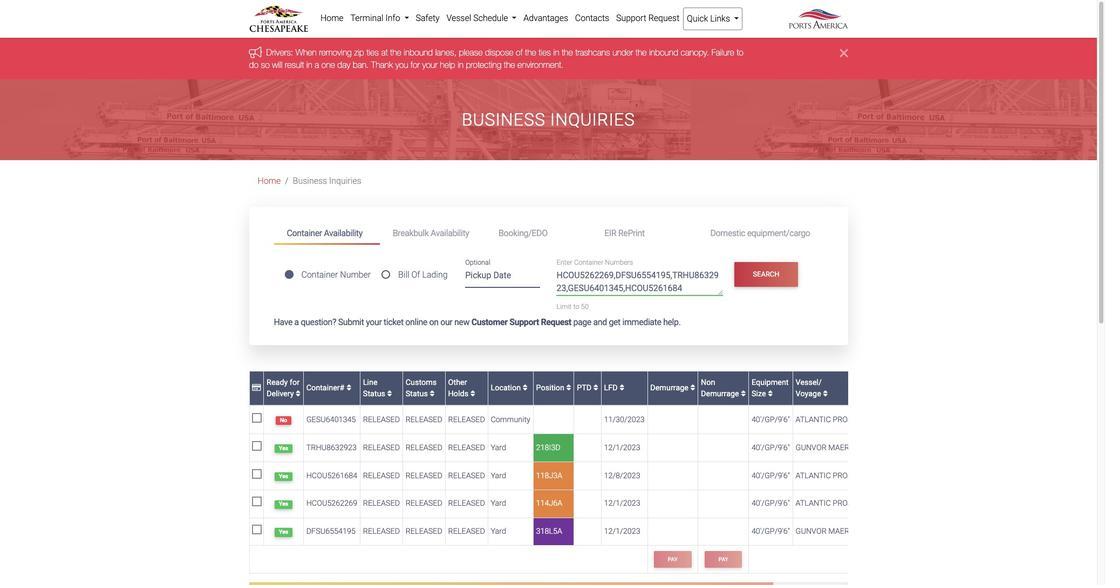 Task type: describe. For each thing, give the bounding box(es) containing it.
the right of on the left of the page
[[525, 48, 536, 57]]

quick links
[[687, 13, 732, 24]]

40'/gp/9'6" for 318l5a
[[752, 527, 790, 537]]

gesu6401345
[[306, 416, 356, 425]]

sort image inside location 'link'
[[523, 384, 528, 392]]

container availability link
[[274, 224, 380, 245]]

drivers: when removing zip ties at the inbound lanes, please dispose of the ties in the trashcans under the inbound canopy.  failure to do so will result in a one day ban. thank you for your help in protecting the environment.
[[249, 48, 744, 70]]

atlantic for 12/1/2023
[[796, 499, 831, 509]]

search button
[[735, 262, 798, 287]]

trashcans
[[575, 48, 610, 57]]

non
[[701, 378, 715, 387]]

vessel/
[[796, 378, 822, 387]]

eir reprint link
[[592, 224, 698, 243]]

ban.
[[353, 60, 369, 70]]

1 vertical spatial container
[[574, 259, 604, 267]]

please
[[459, 48, 483, 57]]

dfsu6554195
[[306, 527, 356, 537]]

50
[[581, 303, 589, 311]]

ticket
[[384, 317, 404, 328]]

lfd
[[604, 384, 620, 393]]

enter container numbers
[[557, 259, 633, 267]]

advantages link
[[520, 8, 572, 29]]

other
[[448, 378, 467, 387]]

a inside drivers: when removing zip ties at the inbound lanes, please dispose of the ties in the trashcans under the inbound canopy.  failure to do so will result in a one day ban. thank you for your help in protecting the environment.
[[315, 60, 319, 70]]

removing
[[319, 48, 352, 57]]

drivers:
[[266, 48, 293, 57]]

drivers: when removing zip ties at the inbound lanes, please dispose of the ties in the trashcans under the inbound canopy.  failure to do so will result in a one day ban. thank you for your help in protecting the environment. link
[[249, 48, 744, 70]]

container for container availability
[[287, 228, 322, 238]]

1 vertical spatial home link
[[258, 176, 281, 186]]

schedule
[[473, 13, 508, 23]]

online
[[406, 317, 427, 328]]

quick
[[687, 13, 708, 24]]

limit
[[557, 303, 572, 311]]

2 inbound from the left
[[649, 48, 678, 57]]

bill
[[398, 270, 409, 280]]

one
[[322, 60, 335, 70]]

118j3a
[[536, 471, 563, 481]]

equipment/cargo
[[747, 228, 810, 238]]

1 horizontal spatial business inquiries
[[462, 110, 635, 130]]

location link
[[491, 384, 528, 393]]

12/1/2023 for 218i3d
[[604, 444, 641, 453]]

maersk/341e for 218i3d
[[829, 444, 880, 453]]

day
[[338, 60, 350, 70]]

protecting
[[466, 60, 502, 70]]

help.
[[663, 317, 681, 328]]

1 vertical spatial your
[[366, 317, 382, 328]]

12/8/2023
[[604, 471, 641, 481]]

the left trashcans
[[562, 48, 573, 57]]

limit to 50
[[557, 303, 589, 311]]

40'/gp/9'6" for 114j6a
[[752, 499, 790, 509]]

yard for 114j6a
[[491, 499, 506, 509]]

vessel schedule
[[447, 13, 510, 23]]

will
[[272, 60, 283, 70]]

environment.
[[518, 60, 564, 70]]

delivery
[[267, 390, 294, 399]]

dispose
[[485, 48, 514, 57]]

you
[[395, 60, 408, 70]]

your inside drivers: when removing zip ties at the inbound lanes, please dispose of the ties in the trashcans under the inbound canopy.  failure to do so will result in a one day ban. thank you for your help in protecting the environment.
[[422, 60, 438, 70]]

1 vertical spatial support
[[510, 317, 539, 328]]

1 inbound from the left
[[404, 48, 433, 57]]

atlantic project ii/r2314 for 12/8/2023
[[796, 471, 897, 481]]

ptd link
[[577, 384, 598, 393]]

when
[[296, 48, 317, 57]]

demurrage inside non demurrage
[[701, 390, 739, 399]]

drivers: when removing zip ties at the inbound lanes, please dispose of the ties in the trashcans under the inbound canopy.  failure to do so will result in a one day ban. thank you for your help in protecting the environment. alert
[[0, 38, 1097, 79]]

1 40'/gp/9'6" from the top
[[752, 416, 790, 425]]

page
[[573, 317, 592, 328]]

sort image for customs status
[[430, 390, 435, 398]]

sort image left customs status
[[387, 390, 392, 398]]

domestic
[[711, 228, 745, 238]]

ready for delivery
[[267, 378, 300, 399]]

sort image for other holds
[[470, 390, 475, 398]]

0 horizontal spatial to
[[573, 303, 580, 311]]

and
[[593, 317, 607, 328]]

sort image inside 'demurrage' link
[[691, 384, 695, 392]]

0 vertical spatial home
[[321, 13, 344, 23]]

non demurrage
[[701, 378, 741, 399]]

on
[[429, 317, 439, 328]]

customs status
[[406, 378, 437, 399]]

size
[[752, 390, 766, 399]]

number
[[340, 270, 371, 280]]

gunvor maersk/341e for 218i3d
[[796, 444, 880, 453]]

0 horizontal spatial request
[[541, 317, 571, 328]]

1 horizontal spatial inquiries
[[550, 110, 635, 130]]

terminal
[[351, 13, 384, 23]]

1 horizontal spatial business
[[462, 110, 546, 130]]

eir reprint
[[605, 228, 645, 238]]

12/1/2023 for 318l5a
[[604, 527, 641, 537]]

container availability
[[287, 228, 363, 238]]

under
[[613, 48, 633, 57]]

support request
[[616, 13, 680, 23]]

support request link
[[613, 8, 683, 29]]

community
[[491, 416, 531, 425]]

0 horizontal spatial business
[[293, 176, 327, 186]]

for inside ready for delivery
[[290, 378, 300, 387]]

line
[[363, 378, 378, 387]]

quick links link
[[683, 8, 743, 30]]

the right under
[[636, 48, 647, 57]]

submit
[[338, 317, 364, 328]]

booking/edo link
[[486, 224, 592, 243]]

numbers
[[605, 259, 633, 267]]

position link
[[536, 384, 571, 393]]

the down dispose
[[504, 60, 515, 70]]

Enter Container Numbers text field
[[557, 269, 723, 296]]

breakbulk availability
[[393, 228, 469, 238]]

canopy.
[[681, 48, 709, 57]]

booking/edo
[[499, 228, 548, 238]]

Optional text field
[[465, 267, 541, 288]]

container for container number
[[301, 270, 338, 280]]

sort image down equipment
[[768, 390, 773, 398]]

ii/r2314 for 12/8/2023
[[868, 471, 897, 481]]

eir
[[605, 228, 617, 238]]

domestic equipment/cargo
[[711, 228, 810, 238]]



Task type: vqa. For each thing, say whether or not it's contained in the screenshot.


Task type: locate. For each thing, give the bounding box(es) containing it.
1 horizontal spatial inbound
[[649, 48, 678, 57]]

0 vertical spatial business inquiries
[[462, 110, 635, 130]]

status down the line
[[363, 390, 385, 399]]

0 vertical spatial support
[[616, 13, 646, 23]]

the right the "at"
[[390, 48, 401, 57]]

question?
[[301, 317, 336, 328]]

2 ties from the left
[[539, 48, 551, 57]]

2 12/1/2023 from the top
[[604, 499, 641, 509]]

to left 50
[[573, 303, 580, 311]]

sort image inside 'container#' link
[[347, 384, 351, 392]]

container up container number
[[287, 228, 322, 238]]

project for 12/8/2023
[[833, 471, 866, 481]]

atlantic project ii/r2314 for 11/30/2023
[[796, 416, 897, 425]]

1 vertical spatial business
[[293, 176, 327, 186]]

4 yard from the top
[[491, 527, 506, 537]]

1 atlantic project ii/r2314 from the top
[[796, 416, 897, 425]]

0 vertical spatial atlantic project ii/r2314
[[796, 416, 897, 425]]

yes for trhu8632923
[[279, 445, 288, 452]]

sort image
[[620, 384, 625, 392], [691, 384, 695, 392], [430, 390, 435, 398], [470, 390, 475, 398], [741, 390, 746, 398]]

12/1/2023 for 114j6a
[[604, 499, 641, 509]]

a right the have
[[294, 317, 299, 328]]

0 vertical spatial maersk/341e
[[829, 444, 880, 453]]

40'/gp/9'6" for 118j3a
[[752, 471, 790, 481]]

4 yes from the top
[[279, 529, 288, 536]]

0 vertical spatial container
[[287, 228, 322, 238]]

container#
[[306, 384, 347, 393]]

0 horizontal spatial demurrage
[[651, 384, 691, 393]]

0 horizontal spatial inquiries
[[329, 176, 361, 186]]

2 40'/gp/9'6" from the top
[[752, 444, 790, 453]]

for right the ready at the left bottom of the page
[[290, 378, 300, 387]]

vessel/ voyage
[[796, 378, 823, 399]]

trhu8632923
[[306, 444, 357, 453]]

domestic equipment/cargo link
[[698, 224, 823, 243]]

1 vertical spatial atlantic project ii/r2314
[[796, 471, 897, 481]]

ii/r2314 for 11/30/2023
[[868, 416, 897, 425]]

customer
[[472, 317, 508, 328]]

sort image left "position"
[[523, 384, 528, 392]]

1 vertical spatial gunvor
[[796, 527, 827, 537]]

2 atlantic from the top
[[796, 471, 831, 481]]

enter
[[557, 259, 573, 267]]

safety
[[416, 13, 440, 23]]

0 vertical spatial inquiries
[[550, 110, 635, 130]]

2 status from the left
[[406, 390, 428, 399]]

inbound up you
[[404, 48, 433, 57]]

sort image for non demurrage
[[741, 390, 746, 398]]

customer support request link
[[472, 317, 571, 328]]

ties up environment.
[[539, 48, 551, 57]]

for inside drivers: when removing zip ties at the inbound lanes, please dispose of the ties in the trashcans under the inbound canopy.  failure to do so will result in a one day ban. thank you for your help in protecting the environment.
[[411, 60, 420, 70]]

1 maersk/341e from the top
[[829, 444, 880, 453]]

project for 12/1/2023
[[833, 499, 866, 509]]

1 vertical spatial home
[[258, 176, 281, 186]]

0 horizontal spatial status
[[363, 390, 385, 399]]

yes left "hcou5261684"
[[279, 473, 288, 480]]

3 12/1/2023 from the top
[[604, 527, 641, 537]]

0 vertical spatial your
[[422, 60, 438, 70]]

ii/r2314 for 12/1/2023
[[868, 499, 897, 509]]

3 ii/r2314 from the top
[[868, 499, 897, 509]]

0 vertical spatial home link
[[317, 8, 347, 29]]

for
[[411, 60, 420, 70], [290, 378, 300, 387]]

sort image left the line
[[347, 384, 351, 392]]

business
[[462, 110, 546, 130], [293, 176, 327, 186]]

1 vertical spatial request
[[541, 317, 571, 328]]

inbound left canopy.
[[649, 48, 678, 57]]

availability for container availability
[[324, 228, 363, 238]]

thank
[[371, 60, 393, 70]]

for right you
[[411, 60, 420, 70]]

sort image right delivery
[[296, 390, 301, 398]]

hcou5261684
[[306, 471, 357, 481]]

request left quick
[[649, 13, 680, 23]]

1 horizontal spatial a
[[315, 60, 319, 70]]

do
[[249, 60, 259, 70]]

status inside line status
[[363, 390, 385, 399]]

yard left the 118j3a
[[491, 471, 506, 481]]

ties
[[367, 48, 379, 57], [539, 48, 551, 57]]

0 vertical spatial gunvor maersk/341e
[[796, 444, 880, 453]]

0 horizontal spatial home
[[258, 176, 281, 186]]

lading
[[422, 270, 448, 280]]

project
[[833, 416, 866, 425], [833, 471, 866, 481], [833, 499, 866, 509]]

maersk/341e
[[829, 444, 880, 453], [829, 527, 880, 537]]

0 vertical spatial 12/1/2023
[[604, 444, 641, 453]]

failure
[[712, 48, 734, 57]]

yard down community
[[491, 444, 506, 453]]

2 yard from the top
[[491, 471, 506, 481]]

5 40'/gp/9'6" from the top
[[752, 527, 790, 537]]

bill of lading
[[398, 270, 448, 280]]

1 horizontal spatial home link
[[317, 8, 347, 29]]

sort image right holds
[[470, 390, 475, 398]]

location
[[491, 384, 523, 393]]

bullhorn image
[[249, 46, 266, 58]]

1 gunvor maersk/341e from the top
[[796, 444, 880, 453]]

1 horizontal spatial your
[[422, 60, 438, 70]]

0 vertical spatial for
[[411, 60, 420, 70]]

contacts
[[575, 13, 609, 23]]

sort image inside lfd link
[[620, 384, 625, 392]]

hcou5262269
[[306, 499, 357, 509]]

advantages
[[524, 13, 568, 23]]

equipment size
[[752, 378, 789, 399]]

zip
[[354, 48, 364, 57]]

yes left 'hcou5262269'
[[279, 501, 288, 508]]

terminal info
[[351, 13, 402, 23]]

0 horizontal spatial a
[[294, 317, 299, 328]]

1 vertical spatial inquiries
[[329, 176, 361, 186]]

yes for hcou5261684
[[279, 473, 288, 480]]

2 yes from the top
[[279, 473, 288, 480]]

atlantic
[[796, 416, 831, 425], [796, 471, 831, 481], [796, 499, 831, 509]]

in down when
[[306, 60, 312, 70]]

3 yard from the top
[[491, 499, 506, 509]]

demurrage down non
[[701, 390, 739, 399]]

support inside support request link
[[616, 13, 646, 23]]

sort image down customs at the bottom of the page
[[430, 390, 435, 398]]

1 vertical spatial gunvor maersk/341e
[[796, 527, 880, 537]]

optional
[[465, 259, 491, 267]]

1 horizontal spatial to
[[737, 48, 744, 57]]

have a question? submit your ticket online on our new customer support request page and get immediate help.
[[274, 317, 681, 328]]

sort image left 'lfd'
[[594, 384, 598, 392]]

0 vertical spatial business
[[462, 110, 546, 130]]

sort image left ptd at the bottom
[[566, 384, 571, 392]]

status for line
[[363, 390, 385, 399]]

1 vertical spatial for
[[290, 378, 300, 387]]

in up environment.
[[554, 48, 559, 57]]

support
[[616, 13, 646, 23], [510, 317, 539, 328]]

2 vertical spatial atlantic project ii/r2314
[[796, 499, 897, 509]]

3 40'/gp/9'6" from the top
[[752, 471, 790, 481]]

container left number
[[301, 270, 338, 280]]

0 vertical spatial to
[[737, 48, 744, 57]]

sort image left non
[[691, 384, 695, 392]]

2 vertical spatial container
[[301, 270, 338, 280]]

at
[[381, 48, 388, 57]]

4 40'/gp/9'6" from the top
[[752, 499, 790, 509]]

sort image up "11/30/2023"
[[620, 384, 625, 392]]

yard for 218i3d
[[491, 444, 506, 453]]

sort image left size
[[741, 390, 746, 398]]

gunvor for 318l5a
[[796, 527, 827, 537]]

atlantic for 12/8/2023
[[796, 471, 831, 481]]

2 vertical spatial 12/1/2023
[[604, 527, 641, 537]]

1 horizontal spatial availability
[[431, 228, 469, 238]]

1 horizontal spatial ties
[[539, 48, 551, 57]]

1 horizontal spatial status
[[406, 390, 428, 399]]

1 horizontal spatial for
[[411, 60, 420, 70]]

status inside customs status
[[406, 390, 428, 399]]

breakbulk availability link
[[380, 224, 486, 243]]

ready
[[267, 378, 288, 387]]

1 vertical spatial ii/r2314
[[868, 471, 897, 481]]

2 gunvor maersk/341e from the top
[[796, 527, 880, 537]]

reprint
[[618, 228, 645, 238]]

status for customs
[[406, 390, 428, 399]]

get
[[609, 317, 621, 328]]

0 horizontal spatial home link
[[258, 176, 281, 186]]

vessel
[[447, 13, 471, 23]]

in right help
[[458, 60, 464, 70]]

to right failure
[[737, 48, 744, 57]]

1 ties from the left
[[367, 48, 379, 57]]

your left ticket
[[366, 317, 382, 328]]

2 ii/r2314 from the top
[[868, 471, 897, 481]]

2 vertical spatial ii/r2314
[[868, 499, 897, 509]]

support up under
[[616, 13, 646, 23]]

yes down no
[[279, 445, 288, 452]]

yes for hcou5262269
[[279, 501, 288, 508]]

sort image inside position link
[[566, 384, 571, 392]]

1 project from the top
[[833, 416, 866, 425]]

immediate
[[623, 317, 661, 328]]

ties left the "at"
[[367, 48, 379, 57]]

new
[[454, 317, 470, 328]]

customs
[[406, 378, 437, 387]]

2 atlantic project ii/r2314 from the top
[[796, 471, 897, 481]]

inbound
[[404, 48, 433, 57], [649, 48, 678, 57]]

1 yard from the top
[[491, 444, 506, 453]]

request down limit at the right bottom
[[541, 317, 571, 328]]

1 horizontal spatial request
[[649, 13, 680, 23]]

0 vertical spatial project
[[833, 416, 866, 425]]

0 horizontal spatial your
[[366, 317, 382, 328]]

gunvor for 218i3d
[[796, 444, 827, 453]]

breakbulk
[[393, 228, 429, 238]]

1 horizontal spatial in
[[458, 60, 464, 70]]

equipment
[[752, 378, 789, 387]]

demurrage
[[651, 384, 691, 393], [701, 390, 739, 399]]

2 project from the top
[[833, 471, 866, 481]]

availability up container number
[[324, 228, 363, 238]]

11/30/2023
[[604, 416, 645, 425]]

holds
[[448, 390, 469, 399]]

sort image inside ptd 'link'
[[594, 384, 598, 392]]

0 horizontal spatial ties
[[367, 48, 379, 57]]

2 horizontal spatial in
[[554, 48, 559, 57]]

project for 11/30/2023
[[833, 416, 866, 425]]

our
[[441, 317, 453, 328]]

0 vertical spatial a
[[315, 60, 319, 70]]

40'/gp/9'6" for 218i3d
[[752, 444, 790, 453]]

1 vertical spatial project
[[833, 471, 866, 481]]

0 vertical spatial ii/r2314
[[868, 416, 897, 425]]

ptd
[[577, 384, 594, 393]]

1 horizontal spatial support
[[616, 13, 646, 23]]

0 vertical spatial request
[[649, 13, 680, 23]]

40'/gp/9'6"
[[752, 416, 790, 425], [752, 444, 790, 453], [752, 471, 790, 481], [752, 499, 790, 509], [752, 527, 790, 537]]

so
[[261, 60, 270, 70]]

gunvor maersk/341e for 318l5a
[[796, 527, 880, 537]]

0 vertical spatial gunvor
[[796, 444, 827, 453]]

2 vertical spatial project
[[833, 499, 866, 509]]

info
[[386, 13, 400, 23]]

search
[[753, 271, 780, 279]]

1 horizontal spatial demurrage
[[701, 390, 739, 399]]

1 vertical spatial 12/1/2023
[[604, 499, 641, 509]]

yard left 114j6a
[[491, 499, 506, 509]]

demurrage link
[[651, 384, 695, 393]]

1 gunvor from the top
[[796, 444, 827, 453]]

terminal info link
[[347, 8, 412, 29]]

1 vertical spatial maersk/341e
[[829, 527, 880, 537]]

3 yes from the top
[[279, 501, 288, 508]]

atlantic project ii/r2314 for 12/1/2023
[[796, 499, 897, 509]]

sort image right the voyage
[[823, 390, 828, 398]]

0 vertical spatial atlantic
[[796, 416, 831, 425]]

1 vertical spatial a
[[294, 317, 299, 328]]

1 availability from the left
[[324, 228, 363, 238]]

2 vertical spatial atlantic
[[796, 499, 831, 509]]

close image
[[840, 47, 848, 60]]

1 vertical spatial atlantic
[[796, 471, 831, 481]]

atlantic for 11/30/2023
[[796, 416, 831, 425]]

help
[[440, 60, 455, 70]]

1 atlantic from the top
[[796, 416, 831, 425]]

1 12/1/2023 from the top
[[604, 444, 641, 453]]

0 horizontal spatial business inquiries
[[293, 176, 361, 186]]

sort image
[[347, 384, 351, 392], [523, 384, 528, 392], [566, 384, 571, 392], [594, 384, 598, 392], [296, 390, 301, 398], [387, 390, 392, 398], [768, 390, 773, 398], [823, 390, 828, 398]]

a
[[315, 60, 319, 70], [294, 317, 299, 328]]

3 project from the top
[[833, 499, 866, 509]]

2 maersk/341e from the top
[[829, 527, 880, 537]]

maersk/341e for 318l5a
[[829, 527, 880, 537]]

support right customer
[[510, 317, 539, 328]]

1 status from the left
[[363, 390, 385, 399]]

yard for 318l5a
[[491, 527, 506, 537]]

other holds
[[448, 378, 470, 399]]

in
[[554, 48, 559, 57], [306, 60, 312, 70], [458, 60, 464, 70]]

3 atlantic project ii/r2314 from the top
[[796, 499, 897, 509]]

status down customs at the bottom of the page
[[406, 390, 428, 399]]

lfd link
[[604, 384, 625, 393]]

0 horizontal spatial support
[[510, 317, 539, 328]]

2 availability from the left
[[431, 228, 469, 238]]

demurrage left non
[[651, 384, 691, 393]]

0 horizontal spatial in
[[306, 60, 312, 70]]

your left help
[[422, 60, 438, 70]]

0 horizontal spatial for
[[290, 378, 300, 387]]

114j6a
[[536, 499, 563, 509]]

a left one
[[315, 60, 319, 70]]

yard for 118j3a
[[491, 471, 506, 481]]

1 vertical spatial to
[[573, 303, 580, 311]]

availability for breakbulk availability
[[431, 228, 469, 238]]

yard left '318l5a'
[[491, 527, 506, 537]]

credit card image
[[252, 384, 261, 392]]

container right enter
[[574, 259, 604, 267]]

have
[[274, 317, 293, 328]]

1 vertical spatial business inquiries
[[293, 176, 361, 186]]

1 ii/r2314 from the top
[[868, 416, 897, 425]]

1 horizontal spatial home
[[321, 13, 344, 23]]

home
[[321, 13, 344, 23], [258, 176, 281, 186]]

yes for dfsu6554195
[[279, 529, 288, 536]]

position
[[536, 384, 566, 393]]

2 gunvor from the top
[[796, 527, 827, 537]]

1 yes from the top
[[279, 445, 288, 452]]

0 horizontal spatial inbound
[[404, 48, 433, 57]]

3 atlantic from the top
[[796, 499, 831, 509]]

availability right the breakbulk
[[431, 228, 469, 238]]

your
[[422, 60, 438, 70], [366, 317, 382, 328]]

container# link
[[306, 384, 351, 393]]

yes left dfsu6554195
[[279, 529, 288, 536]]

business inquiries
[[462, 110, 635, 130], [293, 176, 361, 186]]

0 horizontal spatial availability
[[324, 228, 363, 238]]

result
[[285, 60, 304, 70]]

to inside drivers: when removing zip ties at the inbound lanes, please dispose of the ties in the trashcans under the inbound canopy.  failure to do so will result in a one day ban. thank you for your help in protecting the environment.
[[737, 48, 744, 57]]



